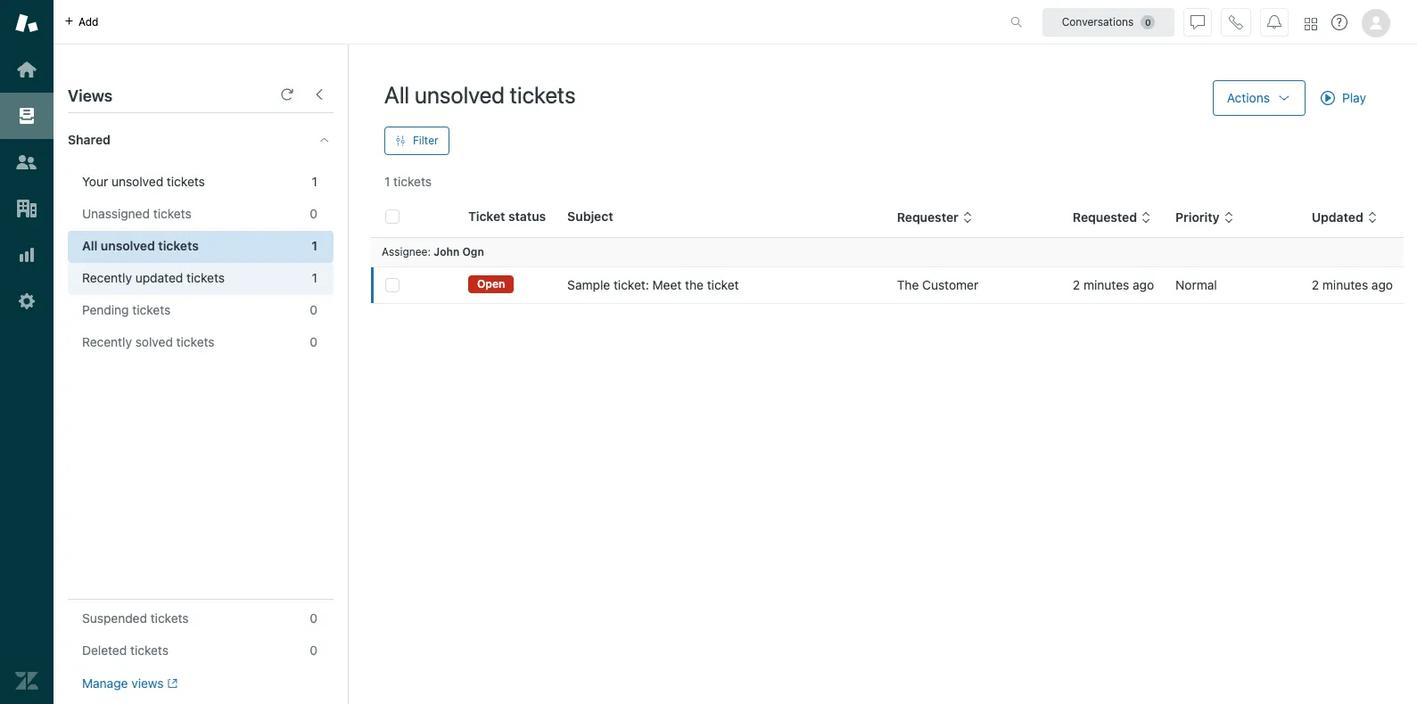 Task type: locate. For each thing, give the bounding box(es) containing it.
0 horizontal spatial all unsolved tickets
[[82, 238, 199, 253]]

2 minutes ago down updated button
[[1312, 277, 1393, 293]]

2 minutes ago down requested button at the right
[[1073, 277, 1154, 293]]

0 horizontal spatial 2
[[1073, 277, 1080, 293]]

the
[[685, 277, 704, 293]]

views
[[131, 676, 164, 691]]

updated
[[135, 270, 183, 285]]

3 0 from the top
[[310, 334, 318, 350]]

shared button
[[54, 113, 300, 167]]

0 horizontal spatial minutes
[[1084, 277, 1129, 293]]

minutes
[[1084, 277, 1129, 293], [1323, 277, 1368, 293]]

subject
[[567, 209, 613, 224]]

ago left normal
[[1133, 277, 1154, 293]]

1 horizontal spatial all unsolved tickets
[[384, 81, 576, 108]]

1 for all unsolved tickets
[[311, 238, 318, 253]]

updated
[[1312, 210, 1364, 225]]

john
[[434, 245, 460, 259]]

2 down 'updated'
[[1312, 277, 1319, 293]]

unsolved up unassigned tickets
[[111, 174, 163, 189]]

ticket:
[[614, 277, 649, 293]]

your unsolved tickets
[[82, 174, 205, 189]]

2 2 from the left
[[1312, 277, 1319, 293]]

row
[[371, 267, 1404, 304]]

all unsolved tickets down unassigned tickets
[[82, 238, 199, 253]]

1 for recently updated tickets
[[312, 270, 318, 285]]

unsolved
[[415, 81, 505, 108], [111, 174, 163, 189], [101, 238, 155, 253]]

all
[[384, 81, 409, 108], [82, 238, 98, 253]]

1 0 from the top
[[310, 206, 318, 221]]

the customer
[[897, 277, 979, 293]]

get help image
[[1332, 14, 1348, 30]]

1 2 minutes ago from the left
[[1073, 277, 1154, 293]]

reporting image
[[15, 243, 38, 267]]

unassigned tickets
[[82, 206, 191, 221]]

add button
[[54, 0, 109, 44]]

0 horizontal spatial ago
[[1133, 277, 1154, 293]]

sample
[[567, 277, 610, 293]]

sample ticket: meet the ticket link
[[567, 276, 739, 294]]

recently up the pending
[[82, 270, 132, 285]]

0
[[310, 206, 318, 221], [310, 302, 318, 318], [310, 334, 318, 350], [310, 611, 318, 626], [310, 643, 318, 658]]

unsolved down unassigned tickets
[[101, 238, 155, 253]]

1 minutes from the left
[[1084, 277, 1129, 293]]

requester button
[[897, 210, 973, 226]]

2 ago from the left
[[1372, 277, 1393, 293]]

1 horizontal spatial minutes
[[1323, 277, 1368, 293]]

manage
[[82, 676, 128, 691]]

0 vertical spatial all unsolved tickets
[[384, 81, 576, 108]]

recently
[[82, 270, 132, 285], [82, 334, 132, 350]]

5 0 from the top
[[310, 643, 318, 658]]

requested button
[[1073, 210, 1152, 226]]

all down the unassigned
[[82, 238, 98, 253]]

all unsolved tickets up filter
[[384, 81, 576, 108]]

2 down "requested"
[[1073, 277, 1080, 293]]

1 recently from the top
[[82, 270, 132, 285]]

ago
[[1133, 277, 1154, 293], [1372, 277, 1393, 293]]

add
[[78, 15, 99, 28]]

1 horizontal spatial ago
[[1372, 277, 1393, 293]]

zendesk image
[[15, 670, 38, 693]]

filter button
[[384, 127, 449, 155]]

1 2 from the left
[[1073, 277, 1080, 293]]

2 recently from the top
[[82, 334, 132, 350]]

1 vertical spatial all unsolved tickets
[[82, 238, 199, 253]]

1 for your unsolved tickets
[[312, 174, 318, 189]]

4 0 from the top
[[310, 611, 318, 626]]

all up filter "button"
[[384, 81, 409, 108]]

pending
[[82, 302, 129, 318]]

get started image
[[15, 58, 38, 81]]

ago down updated button
[[1372, 277, 1393, 293]]

0 for pending tickets
[[310, 302, 318, 318]]

play button
[[1306, 80, 1382, 116]]

priority
[[1176, 210, 1220, 225]]

1 horizontal spatial 2 minutes ago
[[1312, 277, 1393, 293]]

all unsolved tickets
[[384, 81, 576, 108], [82, 238, 199, 253]]

2 0 from the top
[[310, 302, 318, 318]]

requester
[[897, 210, 959, 225]]

unsolved up filter
[[415, 81, 505, 108]]

0 horizontal spatial all
[[82, 238, 98, 253]]

minutes down updated button
[[1323, 277, 1368, 293]]

0 vertical spatial recently
[[82, 270, 132, 285]]

solved
[[135, 334, 173, 350]]

2 minutes ago
[[1073, 277, 1154, 293], [1312, 277, 1393, 293]]

recently down the pending
[[82, 334, 132, 350]]

0 horizontal spatial 2 minutes ago
[[1073, 277, 1154, 293]]

1 horizontal spatial all
[[384, 81, 409, 108]]

minutes down requested button at the right
[[1084, 277, 1129, 293]]

views image
[[15, 104, 38, 128]]

2
[[1073, 277, 1080, 293], [1312, 277, 1319, 293]]

meet
[[653, 277, 682, 293]]

1 horizontal spatial 2
[[1312, 277, 1319, 293]]

1
[[312, 174, 318, 189], [384, 174, 390, 189], [311, 238, 318, 253], [312, 270, 318, 285]]

1 vertical spatial recently
[[82, 334, 132, 350]]

tickets
[[510, 81, 576, 108], [167, 174, 205, 189], [393, 174, 432, 189], [153, 206, 191, 221], [158, 238, 199, 253], [186, 270, 225, 285], [132, 302, 171, 318], [176, 334, 215, 350], [151, 611, 189, 626], [130, 643, 168, 658]]

0 vertical spatial all
[[384, 81, 409, 108]]

1 ago from the left
[[1133, 277, 1154, 293]]

zendesk products image
[[1305, 17, 1317, 30]]

status
[[508, 209, 546, 224]]



Task type: describe. For each thing, give the bounding box(es) containing it.
shared
[[68, 132, 110, 147]]

play
[[1342, 90, 1366, 105]]

actions
[[1227, 90, 1270, 105]]

assignee:
[[382, 245, 431, 259]]

ogn
[[462, 245, 484, 259]]

notifications image
[[1267, 15, 1282, 29]]

collapse views pane image
[[312, 87, 326, 102]]

ticket
[[707, 277, 739, 293]]

refresh views pane image
[[280, 87, 294, 102]]

ticket status
[[468, 209, 546, 224]]

shared heading
[[54, 113, 348, 167]]

suspended
[[82, 611, 147, 626]]

sample ticket: meet the ticket
[[567, 277, 739, 293]]

manage views
[[82, 676, 164, 691]]

customers image
[[15, 151, 38, 174]]

normal
[[1176, 277, 1217, 293]]

recently for recently solved tickets
[[82, 334, 132, 350]]

manage views link
[[82, 676, 177, 692]]

pending tickets
[[82, 302, 171, 318]]

0 for recently solved tickets
[[310, 334, 318, 350]]

customer
[[922, 277, 979, 293]]

your
[[82, 174, 108, 189]]

button displays agent's chat status as invisible. image
[[1191, 15, 1205, 29]]

0 vertical spatial unsolved
[[415, 81, 505, 108]]

0 for unassigned tickets
[[310, 206, 318, 221]]

main element
[[0, 0, 54, 705]]

requested
[[1073, 210, 1137, 225]]

assignee: john ogn
[[382, 245, 484, 259]]

deleted
[[82, 643, 127, 658]]

0 for deleted tickets
[[310, 643, 318, 658]]

priority button
[[1176, 210, 1234, 226]]

conversations
[[1062, 15, 1134, 28]]

2 2 minutes ago from the left
[[1312, 277, 1393, 293]]

views
[[68, 87, 112, 105]]

organizations image
[[15, 197, 38, 220]]

the
[[897, 277, 919, 293]]

0 for suspended tickets
[[310, 611, 318, 626]]

1 tickets
[[384, 174, 432, 189]]

1 vertical spatial unsolved
[[111, 174, 163, 189]]

zendesk support image
[[15, 12, 38, 35]]

(opens in a new tab) image
[[164, 679, 177, 690]]

open
[[477, 278, 505, 291]]

actions button
[[1213, 80, 1306, 116]]

1 vertical spatial all
[[82, 238, 98, 253]]

recently updated tickets
[[82, 270, 225, 285]]

suspended tickets
[[82, 611, 189, 626]]

recently for recently updated tickets
[[82, 270, 132, 285]]

2 minutes from the left
[[1323, 277, 1368, 293]]

filter
[[413, 134, 438, 147]]

recently solved tickets
[[82, 334, 215, 350]]

admin image
[[15, 290, 38, 313]]

2 vertical spatial unsolved
[[101, 238, 155, 253]]

unassigned
[[82, 206, 150, 221]]

deleted tickets
[[82, 643, 168, 658]]

updated button
[[1312, 210, 1378, 226]]

row containing sample ticket: meet the ticket
[[371, 267, 1404, 304]]

conversations button
[[1043, 8, 1175, 36]]

ticket
[[468, 209, 505, 224]]



Task type: vqa. For each thing, say whether or not it's contained in the screenshot.
"Support"
no



